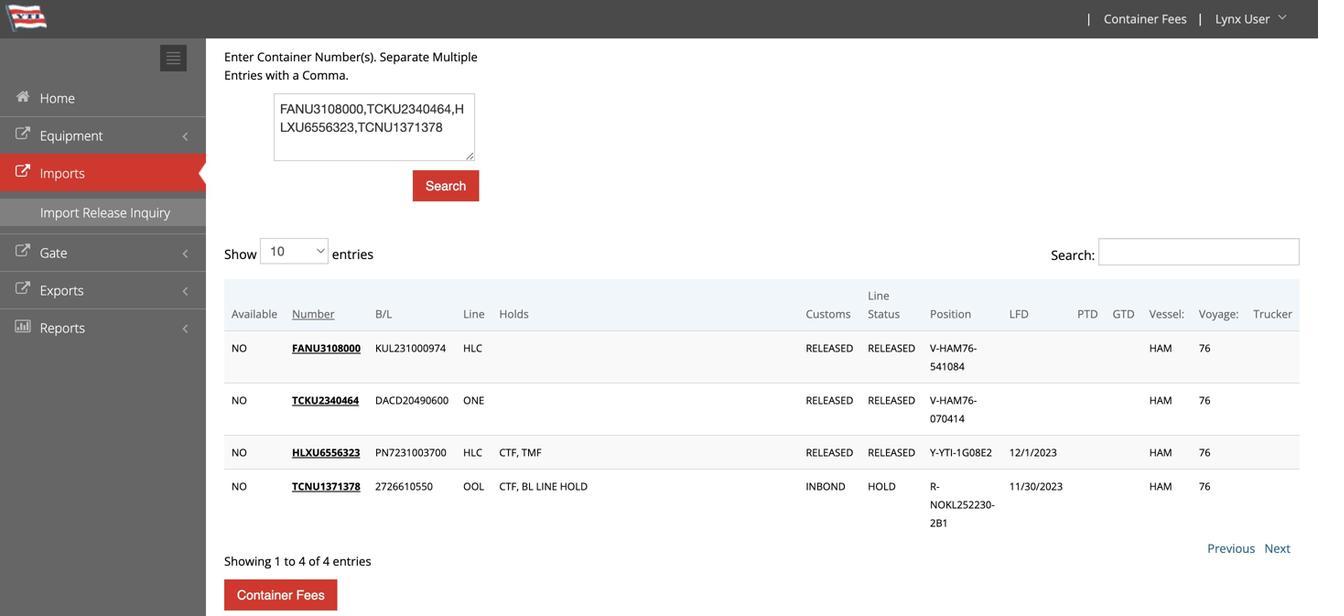 Task type: locate. For each thing, give the bounding box(es) containing it.
ham76- up "070414"
[[940, 393, 977, 407]]

0 horizontal spatial container fees
[[237, 588, 325, 603]]

ctf, left tmf
[[500, 446, 519, 459]]

3 external link image from the top
[[14, 245, 32, 258]]

1 vertical spatial ctf,
[[500, 479, 519, 493]]

2 hlc from the top
[[464, 446, 483, 459]]

to
[[284, 553, 296, 570]]

alert
[[224, 331, 1300, 539]]

0 horizontal spatial fees
[[296, 588, 325, 603]]

gtd
[[1113, 306, 1135, 321]]

lynx user
[[1216, 11, 1271, 27]]

trucker: activate to sort column ascending column header
[[1247, 279, 1300, 331]]

0 horizontal spatial |
[[1086, 10, 1093, 27]]

3 76 from the top
[[1200, 446, 1211, 459]]

voyage:: activate to sort column ascending column header
[[1192, 279, 1247, 331]]

2 ham from the top
[[1150, 393, 1173, 407]]

1 horizontal spatial fees
[[1162, 11, 1188, 27]]

1 ham76- from the top
[[940, 341, 977, 355]]

external link image left the 'imports'
[[14, 165, 32, 178]]

2 ham76- from the top
[[940, 393, 977, 407]]

2 vertical spatial container
[[237, 588, 293, 603]]

v-ham76- 070414
[[931, 393, 977, 425]]

row containing line status
[[224, 279, 1300, 331]]

4 right of
[[323, 553, 330, 570]]

container fees
[[1105, 11, 1188, 27], [237, 588, 325, 603]]

hlc up "ool" at the bottom left
[[464, 446, 483, 459]]

r-
[[931, 479, 940, 493]]

1 no from the top
[[232, 341, 247, 355]]

line status
[[868, 288, 900, 321]]

hold
[[560, 479, 588, 493], [868, 479, 896, 493]]

76 for v-ham76- 070414
[[1200, 393, 1211, 407]]

0 vertical spatial v-
[[931, 341, 940, 355]]

fees down of
[[296, 588, 325, 603]]

1 ham from the top
[[1150, 341, 1173, 355]]

4 ham from the top
[[1150, 479, 1173, 493]]

line
[[868, 288, 890, 303], [464, 306, 485, 321]]

holds: activate to sort column ascending column header
[[492, 279, 799, 331]]

no up showing
[[232, 479, 247, 493]]

line inside line status
[[868, 288, 890, 303]]

2 4 from the left
[[323, 553, 330, 570]]

3 no from the top
[[232, 446, 247, 459]]

v- up "070414"
[[931, 393, 940, 407]]

0 vertical spatial fees
[[1162, 11, 1188, 27]]

76
[[1200, 341, 1211, 355], [1200, 393, 1211, 407], [1200, 446, 1211, 459], [1200, 479, 1211, 493]]

no down available
[[232, 341, 247, 355]]

separate
[[380, 49, 430, 65]]

3 ham from the top
[[1150, 446, 1173, 459]]

76 for v-ham76- 541084
[[1200, 341, 1211, 355]]

home image
[[14, 90, 32, 103]]

ham76- inside v-ham76- 070414
[[940, 393, 977, 407]]

1 76 from the top
[[1200, 341, 1211, 355]]

no for tcnu1371378
[[232, 479, 247, 493]]

hold right 'line'
[[560, 479, 588, 493]]

1 horizontal spatial 4
[[323, 553, 330, 570]]

ham76-
[[940, 341, 977, 355], [940, 393, 977, 407]]

1 vertical spatial ham76-
[[940, 393, 977, 407]]

0 horizontal spatial hold
[[560, 479, 588, 493]]

one
[[464, 393, 485, 407]]

hold left r-
[[868, 479, 896, 493]]

available
[[232, 306, 278, 321]]

no
[[232, 341, 247, 355], [232, 393, 247, 407], [232, 446, 247, 459], [232, 479, 247, 493]]

1 external link image from the top
[[14, 128, 32, 141]]

4 left of
[[299, 553, 306, 570]]

import release inquiry link
[[0, 199, 206, 226]]

0 vertical spatial ctf,
[[500, 446, 519, 459]]

enter container number(s).  separate multiple entries with a comma.
[[224, 49, 478, 83]]

| left container fees link
[[1086, 10, 1093, 27]]

grid
[[224, 93, 1300, 571]]

1 v- from the top
[[931, 341, 940, 355]]

v- inside v-ham76- 070414
[[931, 393, 940, 407]]

2 no from the top
[[232, 393, 247, 407]]

container inside enter container number(s).  separate multiple entries with a comma.
[[257, 49, 312, 65]]

y-
[[931, 446, 940, 459]]

fees
[[1162, 11, 1188, 27], [296, 588, 325, 603]]

inbond
[[806, 479, 846, 493]]

lynx
[[1216, 11, 1242, 27]]

hlc
[[464, 341, 483, 355], [464, 446, 483, 459]]

external link image inside gate 'link'
[[14, 245, 32, 258]]

ham76- inside the v-ham76- 541084
[[940, 341, 977, 355]]

2 external link image from the top
[[14, 165, 32, 178]]

external link image down home image
[[14, 128, 32, 141]]

v- for v-ham76- 541084
[[931, 341, 940, 355]]

v- for v-ham76- 070414
[[931, 393, 940, 407]]

voyage:
[[1200, 306, 1240, 321]]

vessel:
[[1150, 306, 1185, 321]]

external link image for equipment
[[14, 128, 32, 141]]

entries right of
[[333, 553, 371, 570]]

2 76 from the top
[[1200, 393, 1211, 407]]

entries up number: activate to sort column ascending column header
[[329, 245, 374, 263]]

v- up 541084
[[931, 341, 940, 355]]

1 4 from the left
[[299, 553, 306, 570]]

number
[[292, 306, 335, 321]]

container fees button
[[224, 580, 338, 611]]

gate
[[40, 244, 67, 261]]

line left holds
[[464, 306, 485, 321]]

reports link
[[0, 309, 206, 346]]

0 horizontal spatial line
[[464, 306, 485, 321]]

1 hlc from the top
[[464, 341, 483, 355]]

alert containing no
[[224, 331, 1300, 539]]

external link image inside the imports link
[[14, 165, 32, 178]]

grid containing show
[[224, 93, 1300, 571]]

no left tcku2340464
[[232, 393, 247, 407]]

None text field
[[274, 93, 475, 161]]

status
[[868, 306, 900, 321]]

inquiry
[[130, 204, 170, 221]]

ham for v-ham76- 541084
[[1150, 341, 1173, 355]]

external link image
[[14, 128, 32, 141], [14, 165, 32, 178], [14, 245, 32, 258], [14, 283, 32, 295]]

None text field
[[1099, 238, 1300, 266]]

no left hlxu6556323
[[232, 446, 247, 459]]

external link image left gate on the top left of the page
[[14, 245, 32, 258]]

tcku2340464
[[292, 393, 359, 407]]

line up status
[[868, 288, 890, 303]]

1 vertical spatial v-
[[931, 393, 940, 407]]

vessel:: activate to sort column ascending column header
[[1143, 279, 1192, 331]]

ham76- for 070414
[[940, 393, 977, 407]]

| left lynx
[[1198, 10, 1204, 27]]

4 no from the top
[[232, 479, 247, 493]]

enter
[[224, 49, 254, 65]]

4 76 from the top
[[1200, 479, 1211, 493]]

1 horizontal spatial |
[[1198, 10, 1204, 27]]

r- nokl252230- 2b1
[[931, 479, 995, 530]]

container
[[1105, 11, 1159, 27], [257, 49, 312, 65], [237, 588, 293, 603]]

1 vertical spatial fees
[[296, 588, 325, 603]]

trucker
[[1254, 306, 1293, 321]]

container fees left lynx
[[1105, 11, 1188, 27]]

pn7231003700
[[375, 446, 447, 459]]

release
[[83, 204, 127, 221]]

ctf, left bl
[[500, 479, 519, 493]]

external link image inside exports link
[[14, 283, 32, 295]]

0 horizontal spatial 4
[[299, 553, 306, 570]]

row
[[224, 279, 1300, 331]]

0 vertical spatial line
[[868, 288, 890, 303]]

|
[[1086, 10, 1093, 27], [1198, 10, 1204, 27]]

76 for r- nokl252230- 2b1
[[1200, 479, 1211, 493]]

home
[[40, 89, 75, 107]]

2 ctf, from the top
[[500, 479, 519, 493]]

1 vertical spatial container fees
[[237, 588, 325, 603]]

line status: activate to sort column ascending column header
[[861, 279, 923, 331]]

1 vertical spatial container
[[257, 49, 312, 65]]

reports
[[40, 319, 85, 337]]

line for line status
[[868, 288, 890, 303]]

customs
[[806, 306, 851, 321]]

1 vertical spatial entries
[[333, 553, 371, 570]]

released
[[806, 341, 854, 355], [868, 341, 916, 355], [806, 393, 854, 407], [868, 393, 916, 407], [806, 446, 854, 459], [868, 446, 916, 459]]

entries
[[329, 245, 374, 263], [333, 553, 371, 570]]

container fees down 1
[[237, 588, 325, 603]]

1 ctf, from the top
[[500, 446, 519, 459]]

b/l
[[375, 306, 392, 321]]

fees left lynx
[[1162, 11, 1188, 27]]

ctf,
[[500, 446, 519, 459], [500, 479, 519, 493]]

1 vertical spatial hlc
[[464, 446, 483, 459]]

gate link
[[0, 234, 206, 271]]

hlc for kul231000974
[[464, 341, 483, 355]]

2 | from the left
[[1198, 10, 1204, 27]]

a
[[293, 67, 299, 83]]

4
[[299, 553, 306, 570], [323, 553, 330, 570]]

12/1/2023
[[1010, 446, 1058, 459]]

4 external link image from the top
[[14, 283, 32, 295]]

dacd20490600
[[375, 393, 449, 407]]

1 horizontal spatial line
[[868, 288, 890, 303]]

external link image up bar chart icon
[[14, 283, 32, 295]]

0 vertical spatial ham76-
[[940, 341, 977, 355]]

lynx user link
[[1208, 0, 1299, 38]]

external link image inside equipment link
[[14, 128, 32, 141]]

0 vertical spatial container fees
[[1105, 11, 1188, 27]]

b/l: activate to sort column ascending column header
[[368, 279, 456, 331]]

1 vertical spatial line
[[464, 306, 485, 321]]

1
[[274, 553, 281, 570]]

ham
[[1150, 341, 1173, 355], [1150, 393, 1173, 407], [1150, 446, 1173, 459], [1150, 479, 1173, 493]]

no for tcku2340464
[[232, 393, 247, 407]]

2 v- from the top
[[931, 393, 940, 407]]

0 vertical spatial hlc
[[464, 341, 483, 355]]

ham76- up 541084
[[940, 341, 977, 355]]

1 horizontal spatial hold
[[868, 479, 896, 493]]

hlc down the line: activate to sort column ascending column header
[[464, 341, 483, 355]]

show
[[224, 245, 260, 263]]

v- inside the v-ham76- 541084
[[931, 341, 940, 355]]

bl
[[522, 479, 534, 493]]

equipment
[[40, 127, 103, 144]]



Task type: describe. For each thing, give the bounding box(es) containing it.
2726610550
[[375, 479, 433, 493]]

search:
[[1052, 246, 1099, 264]]

with
[[266, 67, 290, 83]]

exports link
[[0, 271, 206, 309]]

ham for v-ham76- 070414
[[1150, 393, 1173, 407]]

import release inquiry
[[40, 204, 170, 221]]

541084
[[931, 359, 965, 373]]

import
[[40, 204, 79, 221]]

of
[[309, 553, 320, 570]]

ptd
[[1078, 306, 1099, 321]]

next
[[1265, 540, 1291, 557]]

no for hlxu6556323
[[232, 446, 247, 459]]

line: activate to sort column ascending column header
[[456, 279, 492, 331]]

location: activate to sort column ascending column header
[[923, 279, 1003, 331]]

1 | from the left
[[1086, 10, 1093, 27]]

hlc for pn7231003700
[[464, 446, 483, 459]]

kul231000974
[[375, 341, 446, 355]]

ctf, tmf
[[500, 446, 542, 459]]

tcnu1371378
[[292, 479, 361, 493]]

lfd
[[1010, 306, 1029, 321]]

ool
[[464, 479, 484, 493]]

no for fanu3108000
[[232, 341, 247, 355]]

external link image for exports
[[14, 283, 32, 295]]

76 for y-yti-1g08e2
[[1200, 446, 1211, 459]]

external link image for gate
[[14, 245, 32, 258]]

number: activate to sort column ascending column header
[[285, 279, 368, 331]]

ham76- for 541084
[[940, 341, 977, 355]]

angle down image
[[1274, 11, 1292, 23]]

ctf, for ctf, bl line hold
[[500, 479, 519, 493]]

imports
[[40, 164, 85, 182]]

ctf, bl line hold
[[500, 479, 588, 493]]

2 hold from the left
[[868, 479, 896, 493]]

0 vertical spatial container
[[1105, 11, 1159, 27]]

hlxu6556323
[[292, 446, 360, 459]]

available: activate to sort column ascending column header
[[224, 279, 285, 331]]

tmf
[[522, 446, 542, 459]]

showing 1 to 4 of 4 entries
[[224, 553, 371, 570]]

customs: activate to sort column ascending column header
[[799, 279, 861, 331]]

ctf, for ctf, tmf
[[500, 446, 519, 459]]

line
[[536, 479, 558, 493]]

previous
[[1208, 540, 1256, 557]]

line for line
[[464, 306, 485, 321]]

v-ham76- 541084
[[931, 341, 977, 373]]

bar chart image
[[14, 320, 32, 333]]

multiple
[[433, 49, 478, 65]]

1 hold from the left
[[560, 479, 588, 493]]

ham for y-yti-1g08e2
[[1150, 446, 1173, 459]]

search
[[426, 179, 466, 193]]

container inside button
[[237, 588, 293, 603]]

070414
[[931, 412, 965, 425]]

entries
[[224, 67, 263, 83]]

nokl252230-
[[931, 498, 995, 511]]

2b1
[[931, 516, 949, 530]]

user
[[1245, 11, 1271, 27]]

fanu3108000
[[292, 341, 361, 355]]

search button
[[413, 170, 479, 201]]

gtd: activate to sort column ascending column header
[[1106, 279, 1143, 331]]

fees inside button
[[296, 588, 325, 603]]

container fees inside button
[[237, 588, 325, 603]]

number(s).
[[315, 49, 377, 65]]

next button
[[1265, 540, 1291, 557]]

imports link
[[0, 154, 206, 191]]

showing
[[224, 553, 271, 570]]

ham for r- nokl252230- 2b1
[[1150, 479, 1173, 493]]

y-yti-1g08e2
[[931, 446, 993, 459]]

previous button
[[1208, 540, 1256, 557]]

yti-
[[939, 446, 957, 459]]

container fees link
[[1096, 0, 1194, 38]]

position
[[931, 306, 972, 321]]

comma.
[[302, 67, 349, 83]]

external link image for imports
[[14, 165, 32, 178]]

0 vertical spatial entries
[[329, 245, 374, 263]]

home link
[[0, 79, 206, 116]]

11/30/2023
[[1010, 479, 1063, 493]]

ptd: activate to sort column ascending column header
[[1071, 279, 1106, 331]]

holds
[[500, 306, 529, 321]]

1 horizontal spatial container fees
[[1105, 11, 1188, 27]]

previous next
[[1208, 540, 1291, 557]]

equipment link
[[0, 116, 206, 154]]

lfd: activate to sort column ascending column header
[[1003, 279, 1071, 331]]

exports
[[40, 282, 84, 299]]

1g08e2
[[957, 446, 993, 459]]



Task type: vqa. For each thing, say whether or not it's contained in the screenshot.
the middle external link icon
yes



